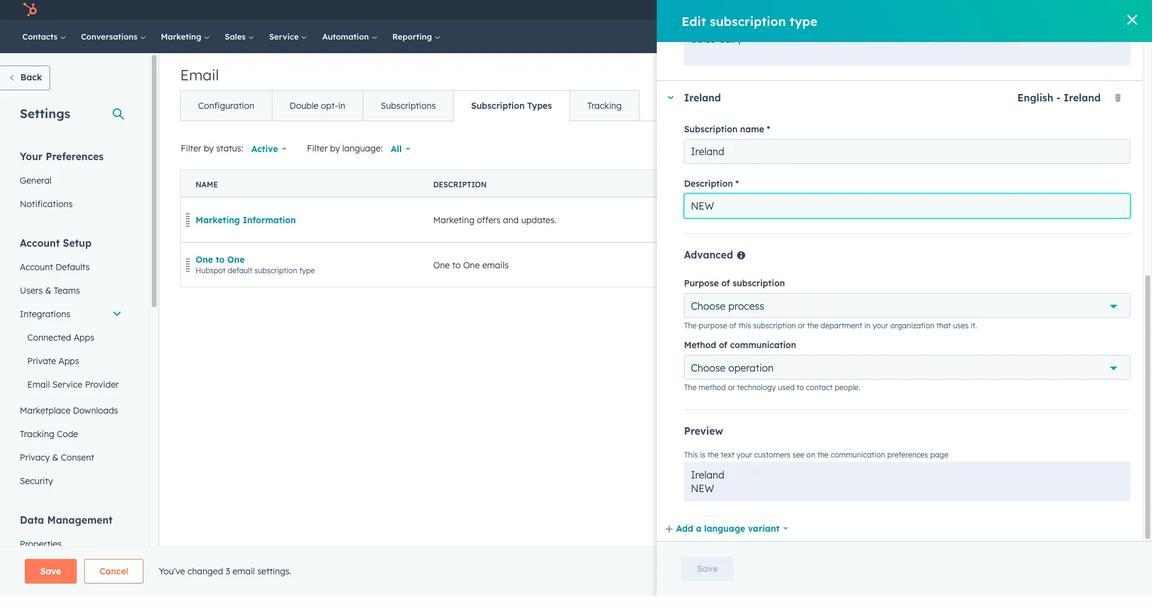 Task type: vqa. For each thing, say whether or not it's contained in the screenshot.
updates.
yes



Task type: describe. For each thing, give the bounding box(es) containing it.
cancel button
[[84, 560, 144, 584]]

marketing for marketing information
[[196, 215, 240, 226]]

offers
[[477, 215, 501, 226]]

Search HubSpot search field
[[978, 26, 1130, 47]]

this
[[739, 321, 751, 331]]

preferences
[[887, 451, 928, 460]]

users & teams
[[20, 285, 80, 297]]

description
[[433, 180, 487, 189]]

purpose of subscription
[[684, 278, 785, 289]]

the purpose of this subscription or the department in your organization that uses it.
[[684, 321, 977, 331]]

notifications image
[[1003, 6, 1014, 17]]

back link
[[0, 66, 50, 90]]

filter by status:
[[181, 143, 243, 154]]

marketing link
[[153, 20, 217, 53]]

connected apps
[[27, 332, 94, 344]]

security
[[20, 476, 53, 487]]

privacy & consent
[[20, 453, 94, 464]]

text
[[721, 451, 735, 460]]

tracking for tracking code
[[20, 429, 54, 440]]

help image
[[961, 6, 972, 17]]

users & teams link
[[12, 279, 129, 303]]

1 horizontal spatial save button
[[682, 557, 734, 582]]

subscriptions
[[381, 100, 436, 111]]

caret image
[[667, 96, 674, 99]]

downloads
[[73, 406, 118, 417]]

language:
[[342, 143, 383, 154]]

conversations
[[81, 32, 140, 41]]

tracking for tracking
[[587, 100, 622, 111]]

Subscription name text field
[[684, 139, 1131, 164]]

users
[[20, 285, 43, 297]]

& for privacy
[[52, 453, 58, 464]]

choose process
[[691, 300, 764, 313]]

page
[[930, 451, 948, 460]]

the for the purpose of this subscription or the department in your organization that uses it.
[[684, 321, 697, 331]]

marketplace downloads link
[[12, 399, 129, 423]]

1 horizontal spatial type
[[790, 13, 818, 29]]

subscription up process at bottom right
[[733, 278, 785, 289]]

information
[[243, 215, 296, 226]]

english - ireland
[[1018, 92, 1101, 104]]

automation link
[[315, 20, 385, 53]]

tracking code
[[20, 429, 78, 440]]

cancel
[[100, 567, 128, 578]]

search image
[[1126, 32, 1135, 41]]

and
[[503, 215, 519, 226]]

of for process
[[721, 278, 730, 289]]

studios
[[1082, 5, 1111, 15]]

data management element
[[12, 514, 129, 597]]

all button
[[383, 137, 418, 162]]

the for the method or technology used to contact people.
[[684, 383, 697, 393]]

contacts link
[[15, 20, 74, 53]]

status
[[1004, 180, 1032, 189]]

reporting link
[[385, 20, 448, 53]]

Ireland NEW text field
[[684, 462, 1131, 502]]

name
[[196, 180, 218, 189]]

by for language:
[[330, 143, 340, 154]]

notifications link
[[12, 193, 129, 216]]

types
[[527, 100, 552, 111]]

active inside popup button
[[251, 144, 278, 155]]

1 vertical spatial or
[[728, 383, 735, 393]]

automation
[[322, 32, 371, 41]]

calling icon button
[[904, 2, 925, 18]]

a
[[696, 524, 702, 535]]

1 vertical spatial your
[[737, 451, 752, 460]]

all
[[391, 144, 402, 155]]

department
[[821, 321, 862, 331]]

account for account defaults
[[20, 262, 53, 273]]

used
[[778, 383, 795, 393]]

your
[[20, 150, 43, 163]]

by for status:
[[204, 143, 214, 154]]

your preferences
[[20, 150, 104, 163]]

conversations link
[[74, 20, 153, 53]]

double opt-in link
[[272, 91, 363, 121]]

setup
[[63, 237, 92, 250]]

subscription types link
[[453, 91, 569, 121]]

apoptosis studios 2
[[1042, 5, 1118, 15]]

opt-
[[321, 100, 338, 111]]

method
[[684, 340, 716, 351]]

you've changed 3 email settings.
[[159, 567, 292, 578]]

the right on
[[818, 451, 829, 460]]

type inside one to one hubspot default subscription type
[[299, 266, 315, 275]]

private
[[27, 356, 56, 367]]

sales
[[225, 32, 248, 41]]

technology
[[737, 383, 776, 393]]

tracking code link
[[12, 423, 129, 446]]

process
[[728, 300, 764, 313]]

calling icon image
[[909, 5, 920, 16]]

on
[[807, 451, 815, 460]]

apoptosis studios 2 button
[[1021, 0, 1136, 20]]

objects button
[[12, 557, 129, 580]]

email for email service provider
[[27, 380, 50, 391]]

properties link
[[12, 533, 129, 557]]

upgrade image
[[843, 6, 855, 17]]

marketplaces image
[[935, 6, 946, 17]]

reporting
[[392, 32, 434, 41]]

2 ireland from the left
[[1064, 92, 1101, 104]]

apps for private apps
[[58, 356, 79, 367]]

security link
[[12, 470, 129, 493]]

advanced
[[684, 249, 736, 261]]

one to one emails
[[433, 260, 509, 271]]

0 horizontal spatial communication
[[730, 340, 796, 351]]

3
[[226, 567, 230, 578]]

1 horizontal spatial active
[[1016, 215, 1037, 224]]

& for users
[[45, 285, 51, 297]]

notifications button
[[998, 0, 1019, 20]]

configuration link
[[181, 91, 272, 121]]

marketplaces button
[[928, 0, 954, 20]]

private apps
[[27, 356, 79, 367]]

Sales Call | text field
[[684, 26, 1131, 66]]

choose for choose process
[[691, 300, 726, 313]]

0 vertical spatial or
[[798, 321, 805, 331]]

add a language variant button
[[657, 517, 796, 542]]

properties
[[20, 539, 62, 550]]

2 horizontal spatial to
[[797, 383, 804, 393]]

choose for choose operation
[[691, 362, 726, 375]]

apps for connected apps
[[74, 332, 94, 344]]



Task type: locate. For each thing, give the bounding box(es) containing it.
purpose
[[699, 321, 727, 331]]

1 vertical spatial in
[[864, 321, 871, 331]]

in right department
[[864, 321, 871, 331]]

general link
[[12, 169, 129, 193]]

0 vertical spatial &
[[45, 285, 51, 297]]

of up choose process
[[721, 278, 730, 289]]

marketing left sales
[[161, 32, 204, 41]]

0 horizontal spatial service
[[52, 380, 82, 391]]

save button down a
[[682, 557, 734, 582]]

0 vertical spatial the
[[684, 321, 697, 331]]

english down language(s) on the top right of the page
[[814, 215, 843, 226]]

0 vertical spatial of
[[721, 278, 730, 289]]

email inside email service provider link
[[27, 380, 50, 391]]

method
[[699, 383, 726, 393]]

to left emails
[[452, 260, 461, 271]]

subscription left types
[[471, 100, 525, 111]]

0 vertical spatial tracking
[[587, 100, 622, 111]]

choose operation
[[691, 362, 774, 375]]

status:
[[216, 143, 243, 154]]

service down private apps link
[[52, 380, 82, 391]]

account for account setup
[[20, 237, 60, 250]]

1 vertical spatial choose
[[691, 362, 726, 375]]

0 vertical spatial in
[[338, 100, 345, 111]]

1 vertical spatial of
[[729, 321, 737, 331]]

marketplace
[[20, 406, 70, 417]]

save down a
[[697, 564, 718, 575]]

subscription right default
[[254, 266, 297, 275]]

marketing left offers
[[433, 215, 475, 226]]

0 horizontal spatial save button
[[25, 560, 77, 584]]

operation
[[728, 362, 774, 375]]

connected apps link
[[12, 326, 129, 350]]

communication up operation
[[730, 340, 796, 351]]

see
[[793, 451, 805, 460]]

method of communication
[[684, 340, 796, 351]]

marketing down name
[[196, 215, 240, 226]]

by left the language:
[[330, 143, 340, 154]]

upgrade
[[857, 6, 892, 16]]

1 horizontal spatial or
[[798, 321, 805, 331]]

1 horizontal spatial to
[[452, 260, 461, 271]]

1 ireland from the left
[[684, 92, 721, 104]]

to right used
[[797, 383, 804, 393]]

email for email
[[180, 66, 219, 84]]

0 vertical spatial account
[[20, 237, 60, 250]]

marketing information button
[[196, 215, 296, 226]]

hubspot image
[[22, 2, 37, 17]]

management
[[47, 515, 113, 527]]

back
[[20, 72, 42, 83]]

marketing for marketing offers and updates.
[[433, 215, 475, 226]]

1 horizontal spatial &
[[52, 453, 58, 464]]

ireland
[[684, 92, 721, 104], [1064, 92, 1101, 104]]

tracking
[[587, 100, 622, 111], [20, 429, 54, 440]]

1 horizontal spatial in
[[864, 321, 871, 331]]

1 horizontal spatial save
[[697, 564, 718, 575]]

to for emails
[[452, 260, 461, 271]]

active down status
[[1016, 215, 1037, 224]]

1 choose from the top
[[691, 300, 726, 313]]

customers
[[754, 451, 791, 460]]

ireland right caret image
[[684, 92, 721, 104]]

0 vertical spatial type
[[790, 13, 818, 29]]

tracking inside account setup element
[[20, 429, 54, 440]]

1 horizontal spatial service
[[269, 32, 301, 41]]

privacy
[[20, 453, 50, 464]]

1 horizontal spatial your
[[873, 321, 888, 331]]

settings image
[[982, 5, 993, 16]]

communication right on
[[831, 451, 885, 460]]

1 horizontal spatial by
[[330, 143, 340, 154]]

0 horizontal spatial filter
[[181, 143, 201, 154]]

people.
[[835, 383, 860, 393]]

email down private
[[27, 380, 50, 391]]

to inside one to one hubspot default subscription type
[[216, 254, 225, 265]]

teams
[[54, 285, 80, 297]]

by
[[204, 143, 214, 154], [330, 143, 340, 154]]

code
[[57, 429, 78, 440]]

1 vertical spatial communication
[[831, 451, 885, 460]]

consent
[[61, 453, 94, 464]]

0 vertical spatial your
[[873, 321, 888, 331]]

double opt-in
[[290, 100, 345, 111]]

purpose
[[684, 278, 719, 289]]

filter for filter by status:
[[181, 143, 201, 154]]

of down purpose
[[719, 340, 728, 351]]

-
[[1057, 92, 1061, 104]]

english for english - ireland
[[1018, 92, 1054, 104]]

default
[[228, 266, 252, 275]]

english for english
[[814, 215, 843, 226]]

0 vertical spatial email
[[180, 66, 219, 84]]

data management
[[20, 515, 113, 527]]

1 horizontal spatial subscription
[[684, 124, 738, 135]]

service link
[[262, 20, 315, 53]]

the left department
[[807, 321, 819, 331]]

0 horizontal spatial or
[[728, 383, 735, 393]]

subscription for subscription name
[[684, 124, 738, 135]]

this
[[684, 451, 698, 460]]

0 horizontal spatial to
[[216, 254, 225, 265]]

connected
[[27, 332, 71, 344]]

close image
[[1127, 15, 1137, 25]]

english left '-'
[[1018, 92, 1054, 104]]

ireland right '-'
[[1064, 92, 1101, 104]]

0 horizontal spatial your
[[737, 451, 752, 460]]

subscription inside one to one hubspot default subscription type
[[254, 266, 297, 275]]

of left this
[[729, 321, 737, 331]]

provider
[[85, 380, 119, 391]]

one to one button
[[196, 254, 245, 265]]

the left method
[[684, 383, 697, 393]]

1 horizontal spatial english
[[1018, 92, 1054, 104]]

or right method
[[728, 383, 735, 393]]

marketing
[[161, 32, 204, 41], [196, 215, 240, 226], [433, 215, 475, 226]]

1 vertical spatial &
[[52, 453, 58, 464]]

emails
[[482, 260, 509, 271]]

your right text
[[737, 451, 752, 460]]

save
[[697, 564, 718, 575], [40, 567, 61, 578]]

communication
[[730, 340, 796, 351], [831, 451, 885, 460]]

sales link
[[217, 20, 262, 53]]

subscription right this
[[753, 321, 796, 331]]

2 filter from the left
[[307, 143, 328, 154]]

or left department
[[798, 321, 805, 331]]

2 choose from the top
[[691, 362, 726, 375]]

edit subscription type
[[682, 13, 818, 29]]

email service provider link
[[12, 373, 129, 397]]

or
[[798, 321, 805, 331], [728, 383, 735, 393]]

service
[[269, 32, 301, 41], [52, 380, 82, 391]]

1 horizontal spatial communication
[[831, 451, 885, 460]]

contact
[[806, 383, 833, 393]]

organization
[[890, 321, 935, 331]]

marketing information
[[196, 215, 296, 226]]

0 horizontal spatial email
[[27, 380, 50, 391]]

save button down properties
[[25, 560, 77, 584]]

english
[[1018, 92, 1054, 104], [814, 215, 843, 226]]

apps down connected apps link
[[58, 356, 79, 367]]

& right privacy
[[52, 453, 58, 464]]

filter for filter by language:
[[307, 143, 328, 154]]

0 vertical spatial subscription
[[471, 100, 525, 111]]

1 vertical spatial apps
[[58, 356, 79, 367]]

account up users
[[20, 262, 53, 273]]

Description text field
[[684, 194, 1131, 219]]

2 account from the top
[[20, 262, 53, 273]]

service inside account setup element
[[52, 380, 82, 391]]

menu containing apoptosis studios 2
[[835, 0, 1137, 20]]

0 horizontal spatial &
[[45, 285, 51, 297]]

subscription right edit
[[710, 13, 786, 29]]

1 vertical spatial the
[[684, 383, 697, 393]]

1 vertical spatial english
[[814, 215, 843, 226]]

& right users
[[45, 285, 51, 297]]

0 vertical spatial apps
[[74, 332, 94, 344]]

tara schultz image
[[1029, 4, 1040, 15]]

this is the text your customers see on the communication preferences page
[[684, 451, 948, 460]]

is
[[700, 451, 706, 460]]

preferences
[[46, 150, 104, 163]]

0 vertical spatial communication
[[730, 340, 796, 351]]

marketplace downloads
[[20, 406, 118, 417]]

the up method
[[684, 321, 697, 331]]

1 horizontal spatial email
[[180, 66, 219, 84]]

language(s)
[[814, 180, 866, 189]]

0 horizontal spatial subscription
[[471, 100, 525, 111]]

account
[[20, 237, 60, 250], [20, 262, 53, 273]]

subscription name
[[684, 124, 764, 135]]

the
[[807, 321, 819, 331], [708, 451, 719, 460], [818, 451, 829, 460]]

to
[[216, 254, 225, 265], [452, 260, 461, 271], [797, 383, 804, 393]]

account up account defaults
[[20, 237, 60, 250]]

account setup element
[[12, 237, 129, 493]]

one
[[196, 254, 213, 265], [227, 254, 245, 265], [433, 260, 450, 271], [463, 260, 480, 271]]

0 vertical spatial active
[[251, 144, 278, 155]]

service right sales link
[[269, 32, 301, 41]]

navigation
[[180, 90, 640, 121]]

apps
[[74, 332, 94, 344], [58, 356, 79, 367]]

to for hubspot
[[216, 254, 225, 265]]

edit
[[682, 13, 706, 29]]

general
[[20, 175, 52, 186]]

1 horizontal spatial filter
[[307, 143, 328, 154]]

marketing for marketing
[[161, 32, 204, 41]]

choose up method
[[691, 362, 726, 375]]

settings link
[[980, 3, 995, 16]]

in right double
[[338, 100, 345, 111]]

2
[[1113, 5, 1118, 15]]

0 horizontal spatial in
[[338, 100, 345, 111]]

1 horizontal spatial tracking
[[587, 100, 622, 111]]

navigation containing configuration
[[180, 90, 640, 121]]

apoptosis
[[1042, 5, 1080, 15]]

menu
[[835, 0, 1137, 20]]

&
[[45, 285, 51, 297], [52, 453, 58, 464]]

choose up purpose
[[691, 300, 726, 313]]

2 the from the top
[[684, 383, 697, 393]]

the method or technology used to contact people.
[[684, 383, 860, 393]]

hubspot
[[196, 266, 226, 275]]

0 vertical spatial english
[[1018, 92, 1054, 104]]

1 filter from the left
[[181, 143, 201, 154]]

email up "configuration" link
[[180, 66, 219, 84]]

0 horizontal spatial english
[[814, 215, 843, 226]]

0 horizontal spatial type
[[299, 266, 315, 275]]

0 horizontal spatial active
[[251, 144, 278, 155]]

configuration
[[198, 100, 254, 111]]

1 vertical spatial email
[[27, 380, 50, 391]]

integrations button
[[12, 303, 129, 326]]

save button
[[682, 557, 734, 582], [25, 560, 77, 584]]

search button
[[1120, 26, 1141, 47]]

0 horizontal spatial ireland
[[684, 92, 721, 104]]

your left organization
[[873, 321, 888, 331]]

1 vertical spatial service
[[52, 380, 82, 391]]

0 horizontal spatial tracking
[[20, 429, 54, 440]]

1 horizontal spatial ireland
[[1064, 92, 1101, 104]]

subscription
[[710, 13, 786, 29], [254, 266, 297, 275], [733, 278, 785, 289], [753, 321, 796, 331]]

0 horizontal spatial by
[[204, 143, 214, 154]]

1 vertical spatial subscription
[[684, 124, 738, 135]]

save down properties
[[40, 567, 61, 578]]

0 vertical spatial choose
[[691, 300, 726, 313]]

by left status:
[[204, 143, 214, 154]]

apps down integrations 'button'
[[74, 332, 94, 344]]

description
[[684, 178, 733, 189]]

double
[[290, 100, 318, 111]]

the right is
[[708, 451, 719, 460]]

email service provider
[[27, 380, 119, 391]]

settings
[[20, 106, 70, 121]]

subscription for subscription types
[[471, 100, 525, 111]]

your preferences element
[[12, 150, 129, 216]]

active right status:
[[251, 144, 278, 155]]

one to one hubspot default subscription type
[[196, 254, 315, 275]]

1 the from the top
[[684, 321, 697, 331]]

privacy & consent link
[[12, 446, 129, 470]]

1 by from the left
[[204, 143, 214, 154]]

1 vertical spatial type
[[299, 266, 315, 275]]

notifications
[[20, 199, 73, 210]]

0 vertical spatial service
[[269, 32, 301, 41]]

account setup
[[20, 237, 92, 250]]

filter down double opt-in link
[[307, 143, 328, 154]]

1 vertical spatial active
[[1016, 215, 1037, 224]]

filter left status:
[[181, 143, 201, 154]]

2 by from the left
[[330, 143, 340, 154]]

1 account from the top
[[20, 237, 60, 250]]

to up hubspot
[[216, 254, 225, 265]]

of for operation
[[719, 340, 728, 351]]

2 vertical spatial of
[[719, 340, 728, 351]]

tracking link
[[569, 91, 639, 121]]

1 vertical spatial account
[[20, 262, 53, 273]]

subscription left name
[[684, 124, 738, 135]]

marketing offers and updates.
[[433, 215, 557, 226]]

active button
[[243, 137, 295, 162]]

1 vertical spatial tracking
[[20, 429, 54, 440]]

0 horizontal spatial save
[[40, 567, 61, 578]]



